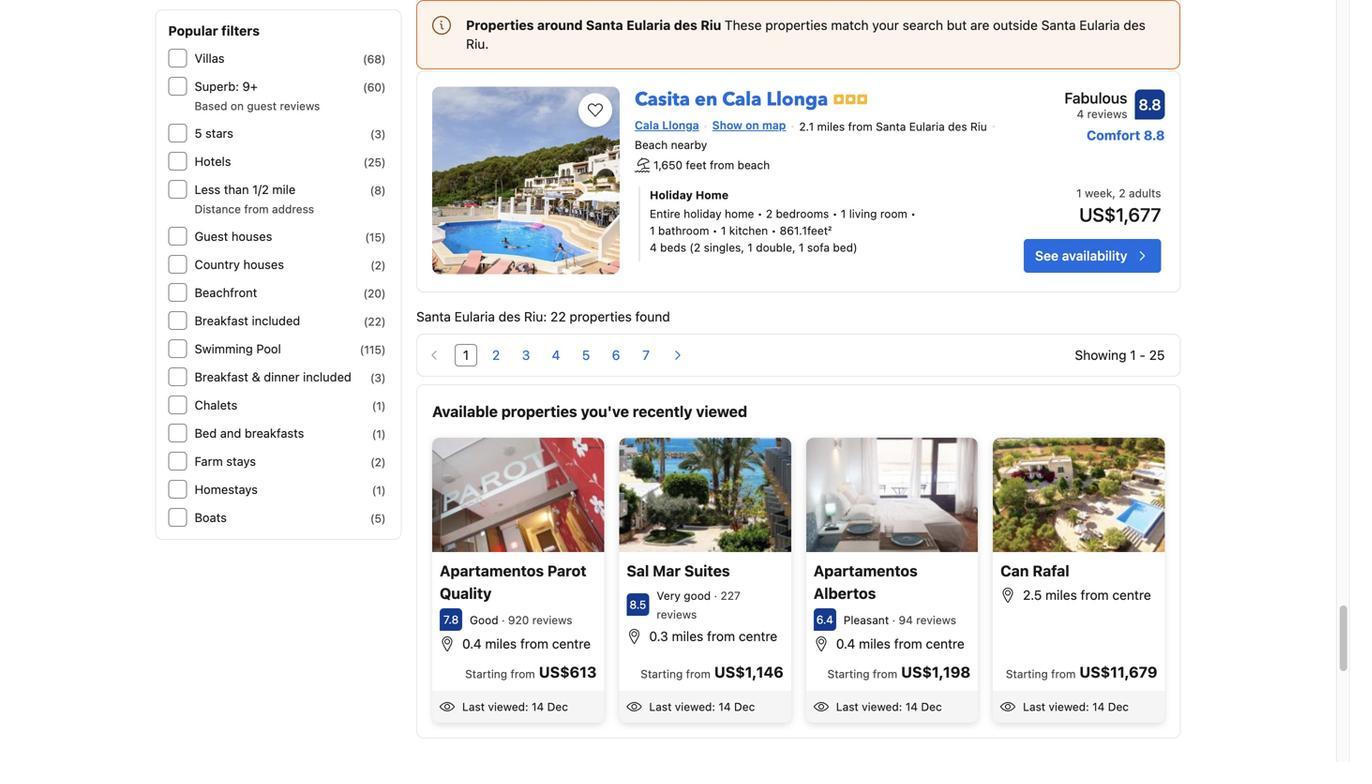 Task type: describe. For each thing, give the bounding box(es) containing it.
1 left -
[[1131, 347, 1137, 363]]

from inside starting from us$1,198
[[873, 668, 898, 681]]

· for apartamentos albertos
[[893, 614, 896, 627]]

availability
[[1063, 248, 1128, 263]]

(3) for 5 stars
[[370, 128, 386, 141]]

superb: 9+
[[195, 79, 258, 93]]

albertos
[[814, 585, 877, 603]]

see
[[1036, 248, 1059, 263]]

22
[[551, 309, 566, 324]]

home
[[696, 188, 729, 201]]

from up starting from us$1,146
[[707, 629, 736, 645]]

pool
[[256, 342, 281, 356]]

7.8
[[444, 614, 459, 627]]

• left the living
[[833, 207, 838, 220]]

(20)
[[364, 287, 386, 300]]

breakfast included
[[195, 314, 300, 328]]

centre up us$11,679
[[1113, 588, 1152, 603]]

breakfast & dinner included
[[195, 370, 352, 384]]

last for us$1,198
[[837, 701, 859, 714]]

eularia inside 2.1 miles from santa eularia des riu beach nearby
[[910, 120, 945, 133]]

1 down kitchen
[[748, 241, 753, 254]]

apartamentos for albertos
[[814, 562, 918, 580]]

(115)
[[360, 343, 386, 357]]

properties
[[466, 17, 534, 33]]

des inside 2.1 miles from santa eularia des riu beach nearby
[[949, 120, 968, 133]]

miles for sal mar suites
[[672, 629, 704, 645]]

group inside page region
[[418, 338, 695, 372]]

stays
[[226, 455, 256, 469]]

casita
[[635, 87, 691, 113]]

hotels
[[195, 154, 231, 168]]

scored 8.8 element
[[1136, 90, 1166, 120]]

distance from address
[[195, 203, 314, 216]]

5 button
[[575, 344, 598, 367]]

2.5
[[1024, 588, 1043, 603]]

(2
[[690, 241, 701, 254]]

page region
[[417, 334, 1182, 377]]

beds
[[661, 241, 687, 254]]

dec for us$1,146
[[735, 701, 756, 714]]

popular filters
[[168, 23, 260, 38]]

(68)
[[363, 53, 386, 66]]

cala llonga
[[635, 119, 700, 132]]

riu inside 2.1 miles from santa eularia des riu beach nearby
[[971, 120, 988, 133]]

beachfront
[[195, 286, 257, 300]]

starting for us$1,198
[[828, 668, 870, 681]]

showing
[[1076, 347, 1127, 363]]

starting from us$613
[[465, 664, 597, 682]]

less than 1/2 mile
[[195, 182, 296, 197]]

viewed: for us$613
[[488, 701, 529, 714]]

reviews inside fabulous 4 reviews
[[1088, 108, 1128, 121]]

0.4 miles from centre for us$1,198
[[837, 637, 965, 652]]

bed)
[[833, 241, 858, 254]]

1 inside 'button'
[[463, 347, 469, 363]]

4 inside fabulous 4 reviews
[[1078, 108, 1085, 121]]

6
[[612, 347, 621, 363]]

us$1,198
[[902, 664, 971, 682]]

(1) for homestays
[[372, 484, 386, 497]]

dec for us$11,679
[[1109, 701, 1130, 714]]

see availability
[[1036, 248, 1128, 263]]

from down 1/2 at the top left
[[244, 203, 269, 216]]

from inside starting from us$1,146
[[686, 668, 711, 681]]

room
[[881, 207, 908, 220]]

1 inside 1 week , 2 adults us$1,677
[[1077, 186, 1082, 200]]

227 reviews
[[657, 590, 741, 622]]

available
[[433, 403, 498, 421]]

miles for apartamentos parot quality
[[485, 637, 517, 652]]

from right feet
[[710, 158, 735, 171]]

can
[[1001, 562, 1030, 580]]

miles inside 2.1 miles from santa eularia des riu beach nearby
[[818, 120, 845, 133]]

feet
[[686, 158, 707, 171]]

starting from us$1,146
[[641, 664, 784, 682]]

and
[[220, 426, 241, 440]]

5 for 5
[[582, 347, 590, 363]]

25
[[1150, 347, 1166, 363]]

,
[[1113, 186, 1116, 200]]

superb:
[[195, 79, 239, 93]]

viewed: for us$1,146
[[675, 701, 716, 714]]

miles down rafal
[[1046, 588, 1078, 603]]

from down good · 920 reviews
[[521, 637, 549, 652]]

good
[[470, 614, 499, 627]]

• up singles,
[[713, 224, 718, 237]]

santa eularia des riu: 22 properties found
[[417, 309, 671, 324]]

1 horizontal spatial included
[[303, 370, 352, 384]]

4 inside holiday home entire holiday home • 2 bedrooms • 1 living room • 1 bathroom • 1 kitchen • 861.1feet² 4 beds (2 singles, 1 double, 1 sofa bed)
[[650, 241, 657, 254]]

0 horizontal spatial included
[[252, 314, 300, 328]]

on for guest
[[231, 99, 244, 113]]

guest
[[247, 99, 277, 113]]

0.4 for apartamentos parot quality
[[463, 637, 482, 652]]

starting for us$11,679
[[1006, 668, 1049, 681]]

last viewed: 14 dec for us$613
[[463, 701, 568, 714]]

last for us$613
[[463, 701, 485, 714]]

quality
[[440, 585, 492, 603]]

centre for sal mar suites
[[739, 629, 778, 645]]

0 horizontal spatial riu
[[701, 17, 722, 33]]

distance
[[195, 203, 241, 216]]

eularia inside these properties match your search but are outside santa eularia des riu.
[[1080, 17, 1121, 33]]

6.4 element
[[814, 609, 837, 631]]

reviews for pleasant · 94 reviews
[[917, 614, 957, 627]]

(60)
[[363, 81, 386, 94]]

swimming pool
[[195, 342, 281, 356]]

are
[[971, 17, 990, 33]]

centre for apartamentos parot quality
[[552, 637, 591, 652]]

(2) for farm stays
[[371, 456, 386, 469]]

santa inside 2.1 miles from santa eularia des riu beach nearby
[[876, 120, 907, 133]]

found
[[636, 309, 671, 324]]

1 horizontal spatial ·
[[711, 590, 721, 603]]

(25)
[[364, 156, 386, 169]]

riu:
[[524, 309, 547, 324]]

(3) for breakfast & dinner included
[[370, 372, 386, 385]]

nearby
[[671, 138, 708, 151]]

holiday
[[684, 207, 722, 220]]

living
[[850, 207, 878, 220]]

last viewed: 14 dec for us$1,198
[[837, 701, 943, 714]]

1 horizontal spatial llonga
[[767, 87, 829, 113]]

santa inside these properties match your search but are outside santa eularia des riu.
[[1042, 17, 1077, 33]]

country houses
[[195, 258, 284, 272]]

apartamentos albertos
[[814, 562, 918, 603]]

good · 920 reviews
[[470, 614, 573, 627]]

rafal
[[1033, 562, 1070, 580]]

map
[[763, 119, 787, 132]]

227
[[721, 590, 741, 603]]

reviews inside the 227 reviews
[[657, 608, 697, 622]]

viewed
[[696, 403, 748, 421]]

sofa
[[808, 241, 830, 254]]

-
[[1140, 347, 1146, 363]]

these
[[725, 17, 762, 33]]

properties for match
[[766, 17, 828, 33]]

(15)
[[365, 231, 386, 244]]

farm
[[195, 455, 223, 469]]

· for apartamentos parot quality
[[502, 614, 505, 627]]

0 horizontal spatial cala
[[635, 119, 660, 132]]

0 vertical spatial 8.8
[[1139, 96, 1162, 114]]

santa right (22)
[[417, 309, 451, 324]]

on for map
[[746, 119, 760, 132]]

• right room
[[911, 207, 916, 220]]

last viewed: 14 dec for us$11,679
[[1024, 701, 1130, 714]]

casita en cala llonga link
[[635, 79, 829, 113]]

can rafal
[[1001, 562, 1070, 580]]

1 button
[[455, 344, 478, 367]]

dec for us$1,198
[[922, 701, 943, 714]]

good element
[[470, 614, 499, 627]]

8.5 element
[[627, 594, 650, 616]]

4 inside "4" button
[[552, 347, 561, 363]]



Task type: vqa. For each thing, say whether or not it's contained in the screenshot.
See availability link
yes



Task type: locate. For each thing, give the bounding box(es) containing it.
properties right these
[[766, 17, 828, 33]]

14 down starting from us$613
[[532, 701, 544, 714]]

from left us$11,679
[[1052, 668, 1076, 681]]

around
[[537, 17, 583, 33]]

0.4 down pleasant element
[[837, 637, 856, 652]]

based
[[195, 99, 228, 113]]

(1) for chalets
[[372, 400, 386, 413]]

very good element
[[657, 590, 711, 603]]

0 vertical spatial included
[[252, 314, 300, 328]]

3 14 from the left
[[906, 701, 918, 714]]

1 horizontal spatial 2
[[766, 207, 773, 220]]

2 (1) from the top
[[372, 428, 386, 441]]

(1) for bed and breakfasts
[[372, 428, 386, 441]]

1 vertical spatial included
[[303, 370, 352, 384]]

starting down 0.3
[[641, 668, 683, 681]]

apartamentos for parot
[[440, 562, 544, 580]]

last viewed: 14 dec down the starting from us$11,679
[[1024, 701, 1130, 714]]

us$11,679
[[1080, 664, 1158, 682]]

starting inside starting from us$1,146
[[641, 668, 683, 681]]

1 vertical spatial riu
[[971, 120, 988, 133]]

1,650 feet from beach
[[654, 158, 770, 171]]

(5)
[[370, 512, 386, 525]]

from inside the starting from us$11,679
[[1052, 668, 1076, 681]]

0 horizontal spatial 0.4
[[463, 637, 482, 652]]

0 vertical spatial (1)
[[372, 400, 386, 413]]

properties inside these properties match your search but are outside santa eularia des riu.
[[766, 17, 828, 33]]

1 vertical spatial properties
[[570, 309, 632, 324]]

1 horizontal spatial riu
[[971, 120, 988, 133]]

miles down pleasant element
[[859, 637, 891, 652]]

starting
[[465, 668, 508, 681], [641, 668, 683, 681], [828, 668, 870, 681], [1006, 668, 1049, 681]]

4 dec from the left
[[1109, 701, 1130, 714]]

1 vertical spatial 4
[[650, 241, 657, 254]]

houses for guest houses
[[232, 229, 272, 243]]

holiday home entire holiday home • 2 bedrooms • 1 living room • 1 bathroom • 1 kitchen • 861.1feet² 4 beds (2 singles, 1 double, 1 sofa bed)
[[650, 188, 916, 254]]

1 vertical spatial 5
[[582, 347, 590, 363]]

viewed: for us$1,198
[[862, 701, 903, 714]]

beach
[[635, 138, 668, 151]]

1 vertical spatial 2
[[766, 207, 773, 220]]

country
[[195, 258, 240, 272]]

0 horizontal spatial llonga
[[663, 119, 700, 132]]

0 vertical spatial llonga
[[767, 87, 829, 113]]

(2) up (5)
[[371, 456, 386, 469]]

mile
[[272, 182, 296, 197]]

sal mar suites
[[627, 562, 731, 580]]

• up kitchen
[[758, 207, 763, 220]]

2 horizontal spatial ·
[[893, 614, 896, 627]]

properties down 3 button on the top left
[[502, 403, 578, 421]]

2 0.4 miles from centre from the left
[[837, 637, 965, 652]]

5 left stars
[[195, 126, 202, 140]]

(3) down (115)
[[370, 372, 386, 385]]

houses for country houses
[[243, 258, 284, 272]]

apartamentos up quality
[[440, 562, 544, 580]]

pleasant · 94 reviews
[[844, 614, 957, 627]]

3 dec from the left
[[922, 701, 943, 714]]

starting for us$613
[[465, 668, 508, 681]]

·
[[711, 590, 721, 603], [502, 614, 505, 627], [893, 614, 896, 627]]

starting from us$11,679
[[1006, 664, 1158, 682]]

1 14 from the left
[[532, 701, 544, 714]]

8.8 down scored 8.8 element
[[1144, 128, 1166, 143]]

14 for us$613
[[532, 701, 544, 714]]

3 viewed: from the left
[[862, 701, 903, 714]]

less
[[195, 182, 221, 197]]

1 (3) from the top
[[370, 128, 386, 141]]

2 apartamentos from the left
[[814, 562, 918, 580]]

1 horizontal spatial 0.4
[[837, 637, 856, 652]]

starting from us$1,198
[[828, 664, 971, 682]]

0.3
[[650, 629, 669, 645]]

double,
[[756, 241, 796, 254]]

1 horizontal spatial 5
[[582, 347, 590, 363]]

these properties match your search but are outside santa eularia des riu.
[[466, 17, 1146, 52]]

1 vertical spatial (3)
[[370, 372, 386, 385]]

miles right 2.1
[[818, 120, 845, 133]]

14 down starting from us$1,146
[[719, 701, 731, 714]]

0 vertical spatial (3)
[[370, 128, 386, 141]]

houses down the guest houses
[[243, 258, 284, 272]]

starting down good element
[[465, 668, 508, 681]]

2 right 1 'button'
[[492, 347, 500, 363]]

viewed: for us$11,679
[[1049, 701, 1090, 714]]

properties around santa eularia des riu
[[466, 17, 722, 33]]

centre up us$613
[[552, 637, 591, 652]]

2 last from the left
[[650, 701, 672, 714]]

0 vertical spatial houses
[[232, 229, 272, 243]]

2 14 from the left
[[719, 701, 731, 714]]

· left 920
[[502, 614, 505, 627]]

see availability link
[[1025, 239, 1162, 273]]

2 horizontal spatial 4
[[1078, 108, 1085, 121]]

from right 2.5
[[1081, 588, 1110, 603]]

1 vertical spatial cala
[[635, 119, 660, 132]]

homestays
[[195, 483, 258, 497]]

last for us$1,146
[[650, 701, 672, 714]]

casita en cala llonga
[[635, 87, 829, 113]]

cala up beach at the left
[[635, 119, 660, 132]]

5 inside button
[[582, 347, 590, 363]]

1 apartamentos from the left
[[440, 562, 544, 580]]

from left us$1,198
[[873, 668, 898, 681]]

from inside 2.1 miles from santa eularia des riu beach nearby
[[849, 120, 873, 133]]

houses down distance from address
[[232, 229, 272, 243]]

2 up kitchen
[[766, 207, 773, 220]]

you've
[[581, 403, 629, 421]]

0 vertical spatial 2
[[1120, 186, 1126, 200]]

cala
[[723, 87, 762, 113], [635, 119, 660, 132]]

2 (3) from the top
[[370, 372, 386, 385]]

4 last viewed: 14 dec from the left
[[1024, 701, 1130, 714]]

8.8
[[1139, 96, 1162, 114], [1144, 128, 1166, 143]]

us$613
[[539, 664, 597, 682]]

1 horizontal spatial on
[[746, 119, 760, 132]]

last down starting from us$613
[[463, 701, 485, 714]]

reviews right guest on the left top of page
[[280, 99, 320, 113]]

2.5 miles from centre
[[1024, 588, 1152, 603]]

1 vertical spatial 8.8
[[1144, 128, 1166, 143]]

2 viewed: from the left
[[675, 701, 716, 714]]

llonga up 2.1
[[767, 87, 829, 113]]

1 (2) from the top
[[371, 259, 386, 272]]

last viewed: 14 dec down starting from us$613
[[463, 701, 568, 714]]

reviews right 920
[[533, 614, 573, 627]]

5 stars
[[195, 126, 234, 140]]

2 dec from the left
[[735, 701, 756, 714]]

viewed: down the starting from us$11,679
[[1049, 701, 1090, 714]]

us$1,146
[[715, 664, 784, 682]]

1 vertical spatial breakfast
[[195, 370, 249, 384]]

1,650
[[654, 158, 683, 171]]

1 vertical spatial llonga
[[663, 119, 700, 132]]

3 starting from the left
[[828, 668, 870, 681]]

0 vertical spatial breakfast
[[195, 314, 249, 328]]

2 inside 'button'
[[492, 347, 500, 363]]

2 inside 1 week , 2 adults us$1,677
[[1120, 186, 1126, 200]]

4 left beds on the top of page
[[650, 241, 657, 254]]

2 vertical spatial 2
[[492, 347, 500, 363]]

dec down us$613
[[548, 701, 568, 714]]

1 left the living
[[841, 207, 847, 220]]

5
[[195, 126, 202, 140], [582, 347, 590, 363]]

from right 2.1
[[849, 120, 873, 133]]

2 vertical spatial (1)
[[372, 484, 386, 497]]

1 vertical spatial on
[[746, 119, 760, 132]]

chalets
[[195, 398, 238, 412]]

0 vertical spatial cala
[[723, 87, 762, 113]]

group containing 1
[[418, 338, 695, 372]]

last viewed: 14 dec down starting from us$1,146
[[650, 701, 756, 714]]

included up "pool"
[[252, 314, 300, 328]]

home
[[725, 207, 755, 220]]

viewed: down starting from us$1,198
[[862, 701, 903, 714]]

santa right outside
[[1042, 17, 1077, 33]]

us$1,677
[[1080, 203, 1162, 225]]

• up double,
[[772, 224, 777, 237]]

4 last from the left
[[1024, 701, 1046, 714]]

fabulous element
[[1065, 87, 1128, 109]]

starting for us$1,146
[[641, 668, 683, 681]]

pleasant element
[[844, 614, 890, 627]]

outside
[[994, 17, 1038, 33]]

4 starting from the left
[[1006, 668, 1049, 681]]

starting inside starting from us$1,198
[[828, 668, 870, 681]]

miles for apartamentos albertos
[[859, 637, 891, 652]]

breakfast for breakfast included
[[195, 314, 249, 328]]

1/2
[[253, 182, 269, 197]]

1 horizontal spatial cala
[[723, 87, 762, 113]]

14 down starting from us$1,198
[[906, 701, 918, 714]]

· left 94
[[893, 614, 896, 627]]

1 dec from the left
[[548, 701, 568, 714]]

reviews right 94
[[917, 614, 957, 627]]

14 down the starting from us$11,679
[[1093, 701, 1105, 714]]

1 0.4 from the left
[[463, 637, 482, 652]]

1 breakfast from the top
[[195, 314, 249, 328]]

1 horizontal spatial 4
[[650, 241, 657, 254]]

0.4 down good element
[[463, 637, 482, 652]]

properties for you've
[[502, 403, 578, 421]]

apartamentos up albertos at the bottom right of page
[[814, 562, 918, 580]]

centre up us$1,198
[[926, 637, 965, 652]]

your
[[873, 17, 900, 33]]

2 (2) from the top
[[371, 456, 386, 469]]

1 vertical spatial (1)
[[372, 428, 386, 441]]

2 last viewed: 14 dec from the left
[[650, 701, 756, 714]]

starting inside the starting from us$11,679
[[1006, 668, 1049, 681]]

last viewed: 14 dec
[[463, 701, 568, 714], [650, 701, 756, 714], [837, 701, 943, 714], [1024, 701, 1130, 714]]

included right dinner
[[303, 370, 352, 384]]

1 left the sofa at top right
[[799, 241, 804, 254]]

guest
[[195, 229, 228, 243]]

from down 0.3 miles from centre
[[686, 668, 711, 681]]

miles down good element
[[485, 637, 517, 652]]

(2) down (15)
[[371, 259, 386, 272]]

viewed: down starting from us$613
[[488, 701, 529, 714]]

cala inside casita en cala llonga link
[[723, 87, 762, 113]]

6 button
[[605, 344, 628, 367]]

dinner
[[264, 370, 300, 384]]

0.4 for apartamentos albertos
[[837, 637, 856, 652]]

0.4 miles from centre for us$613
[[463, 637, 591, 652]]

1 down entire
[[650, 224, 655, 237]]

4 down fabulous on the top of page
[[1078, 108, 1085, 121]]

5 right "4" button
[[582, 347, 590, 363]]

dec for us$613
[[548, 701, 568, 714]]

(8)
[[370, 184, 386, 197]]

1 last viewed: 14 dec from the left
[[463, 701, 568, 714]]

last down starting from us$1,198
[[837, 701, 859, 714]]

2 starting from the left
[[641, 668, 683, 681]]

reviews down very good element
[[657, 608, 697, 622]]

0 horizontal spatial 0.4 miles from centre
[[463, 637, 591, 652]]

0 vertical spatial 4
[[1078, 108, 1085, 121]]

llonga
[[767, 87, 829, 113], [663, 119, 700, 132]]

cala up show on map
[[723, 87, 762, 113]]

villas
[[195, 51, 225, 65]]

last viewed: 14 dec down starting from us$1,198
[[837, 701, 943, 714]]

boats
[[195, 511, 227, 525]]

4 left 5 button
[[552, 347, 561, 363]]

1 vertical spatial (2)
[[371, 456, 386, 469]]

reviews for based on guest reviews
[[280, 99, 320, 113]]

from left us$613
[[511, 668, 535, 681]]

920
[[508, 614, 529, 627]]

en
[[695, 87, 718, 113]]

0 vertical spatial on
[[231, 99, 244, 113]]

1 up singles,
[[721, 224, 727, 237]]

santa right 2.1
[[876, 120, 907, 133]]

4 14 from the left
[[1093, 701, 1105, 714]]

from inside starting from us$613
[[511, 668, 535, 681]]

singles,
[[704, 241, 745, 254]]

3 (1) from the top
[[372, 484, 386, 497]]

des inside these properties match your search but are outside santa eularia des riu.
[[1124, 17, 1146, 33]]

starting inside starting from us$613
[[465, 668, 508, 681]]

7
[[643, 347, 650, 363]]

· down suites on the right bottom of page
[[711, 590, 721, 603]]

last down starting from us$1,146
[[650, 701, 672, 714]]

6.4
[[817, 614, 834, 627]]

4 viewed: from the left
[[1049, 701, 1090, 714]]

casita en cala llonga image
[[433, 87, 620, 275]]

bathroom
[[659, 224, 710, 237]]

0 vertical spatial properties
[[766, 17, 828, 33]]

bed
[[195, 426, 217, 440]]

riu.
[[466, 36, 489, 52]]

0.4 miles from centre down good · 920 reviews
[[463, 637, 591, 652]]

2 vertical spatial properties
[[502, 403, 578, 421]]

last viewed: 14 dec for us$1,146
[[650, 701, 756, 714]]

mar
[[653, 562, 681, 580]]

starting down 2.5
[[1006, 668, 1049, 681]]

2 button
[[485, 344, 508, 367]]

reviews down fabulous on the top of page
[[1088, 108, 1128, 121]]

stars
[[205, 126, 234, 140]]

0 horizontal spatial on
[[231, 99, 244, 113]]

0.4 miles from centre down "pleasant · 94 reviews"
[[837, 637, 965, 652]]

miles right 0.3
[[672, 629, 704, 645]]

14
[[532, 701, 544, 714], [719, 701, 731, 714], [906, 701, 918, 714], [1093, 701, 1105, 714]]

0 horizontal spatial apartamentos
[[440, 562, 544, 580]]

14 for us$1,146
[[719, 701, 731, 714]]

properties up 5 button
[[570, 309, 632, 324]]

last down the starting from us$11,679
[[1024, 701, 1046, 714]]

apartamentos parot quality
[[440, 562, 587, 603]]

reviews for good · 920 reviews
[[533, 614, 573, 627]]

entire
[[650, 207, 681, 220]]

0 vertical spatial riu
[[701, 17, 722, 33]]

(3) up (25) at the left of page
[[370, 128, 386, 141]]

8.8 up comfort 8.8
[[1139, 96, 1162, 114]]

farm stays
[[195, 455, 256, 469]]

2 right ,
[[1120, 186, 1126, 200]]

(1)
[[372, 400, 386, 413], [372, 428, 386, 441], [372, 484, 386, 497]]

breakfast for breakfast & dinner included
[[195, 370, 249, 384]]

than
[[224, 182, 249, 197]]

breakfast down swimming
[[195, 370, 249, 384]]

0.3 miles from centre
[[650, 629, 778, 645]]

dec down us$1,146
[[735, 701, 756, 714]]

0 horizontal spatial 2
[[492, 347, 500, 363]]

1 0.4 miles from centre from the left
[[463, 637, 591, 652]]

based on guest reviews
[[195, 99, 320, 113]]

2 inside holiday home entire holiday home • 2 bedrooms • 1 living room • 1 bathroom • 1 kitchen • 861.1feet² 4 beds (2 singles, 1 double, 1 sofa bed)
[[766, 207, 773, 220]]

2 vertical spatial 4
[[552, 347, 561, 363]]

1
[[1077, 186, 1082, 200], [841, 207, 847, 220], [650, 224, 655, 237], [721, 224, 727, 237], [748, 241, 753, 254], [799, 241, 804, 254], [463, 347, 469, 363], [1131, 347, 1137, 363]]

llonga up nearby
[[663, 119, 700, 132]]

0 horizontal spatial 5
[[195, 126, 202, 140]]

7.8 element
[[440, 609, 463, 631]]

1 left week
[[1077, 186, 1082, 200]]

1 left 2 'button'
[[463, 347, 469, 363]]

fabulous
[[1065, 89, 1128, 107]]

0 horizontal spatial 4
[[552, 347, 561, 363]]

dec down us$11,679
[[1109, 701, 1130, 714]]

0 horizontal spatial ·
[[502, 614, 505, 627]]

1 starting from the left
[[465, 668, 508, 681]]

last for us$11,679
[[1024, 701, 1046, 714]]

1 vertical spatial houses
[[243, 258, 284, 272]]

1 horizontal spatial 0.4 miles from centre
[[837, 637, 965, 652]]

14 for us$1,198
[[906, 701, 918, 714]]

showing 1 - 25
[[1076, 347, 1166, 363]]

0 vertical spatial (2)
[[371, 259, 386, 272]]

1 viewed: from the left
[[488, 701, 529, 714]]

centre for apartamentos albertos
[[926, 637, 965, 652]]

santa right 'around'
[[586, 17, 624, 33]]

3 last viewed: 14 dec from the left
[[837, 701, 943, 714]]

14 for us$11,679
[[1093, 701, 1105, 714]]

(22)
[[364, 315, 386, 328]]

dec down us$1,198
[[922, 701, 943, 714]]

9+
[[243, 79, 258, 93]]

group
[[418, 338, 695, 372]]

5 for 5 stars
[[195, 126, 202, 140]]

1 horizontal spatial apartamentos
[[814, 562, 918, 580]]

1 last from the left
[[463, 701, 485, 714]]

on down superb: 9+
[[231, 99, 244, 113]]

on left 'map'
[[746, 119, 760, 132]]

0 vertical spatial 5
[[195, 126, 202, 140]]

4 button
[[545, 344, 568, 367]]

viewed: down starting from us$1,146
[[675, 701, 716, 714]]

2 0.4 from the left
[[837, 637, 856, 652]]

(2) for country houses
[[371, 259, 386, 272]]

3 last from the left
[[837, 701, 859, 714]]

2 breakfast from the top
[[195, 370, 249, 384]]

apartamentos inside apartamentos parot quality
[[440, 562, 544, 580]]

from down 94
[[895, 637, 923, 652]]

1 (1) from the top
[[372, 400, 386, 413]]

2 horizontal spatial 2
[[1120, 186, 1126, 200]]

2.1 miles from santa eularia des riu beach nearby
[[635, 120, 988, 151]]



